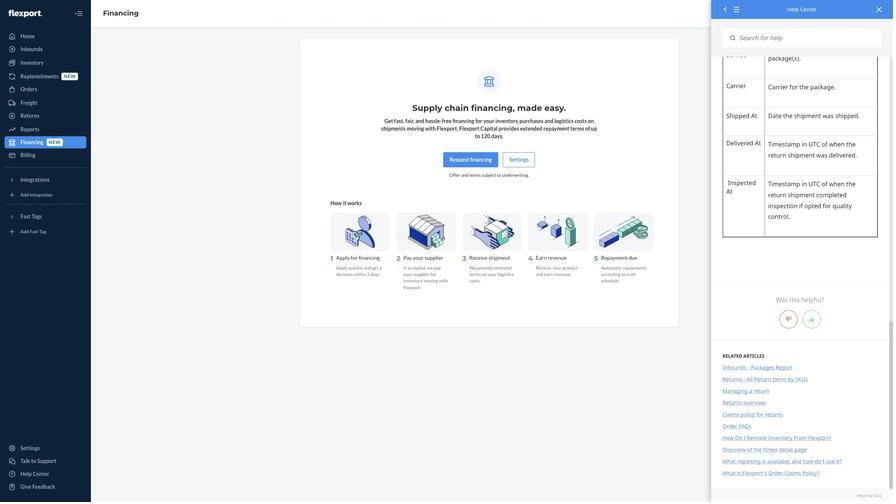 Task type: vqa. For each thing, say whether or not it's contained in the screenshot.


Task type: describe. For each thing, give the bounding box(es) containing it.
apply for apply quickly and get a decision within 3 days.
[[336, 265, 348, 271]]

this
[[790, 296, 800, 304]]

terms inside get fast, fair, and hassle-free financing for your inventory purchases and logistics costs on shipments moving with flexport. flexport capital provides extended repayment terms of up to 120 days.
[[570, 125, 584, 132]]

close navigation image
[[74, 9, 83, 18]]

extended inside we provide extended terms on your logistics costs.
[[493, 265, 512, 271]]

1 vertical spatial terms
[[469, 172, 481, 178]]

inventory inside get fast, fair, and hassle-free financing for your inventory purchases and logistics costs on shipments moving with flexport. flexport capital provides extended repayment terms of up to 120 days.
[[495, 118, 519, 124]]

offer
[[449, 172, 460, 178]]

1 vertical spatial of
[[747, 446, 752, 454]]

for inside if accepted, we pay your supplier for inventory moving with flexport.
[[430, 272, 436, 277]]

returns for returns - all return items by skus
[[723, 376, 742, 383]]

articles
[[743, 353, 765, 360]]

what is flexport's order claims policy?
[[723, 470, 820, 477]]

all
[[747, 376, 753, 383]]

repayment
[[601, 255, 628, 261]]

inbounds link
[[5, 43, 86, 55]]

0 vertical spatial by
[[788, 376, 794, 383]]

3 inside apply quickly and get a decision within 3 days.
[[367, 272, 370, 277]]

was
[[776, 296, 788, 304]]

order for the
[[763, 446, 778, 454]]

financing,
[[471, 103, 515, 113]]

billing
[[20, 152, 35, 158]]

0 horizontal spatial is
[[737, 470, 741, 477]]

add fast tag link
[[5, 226, 86, 238]]

and up the repayment
[[545, 118, 553, 124]]

repayment
[[544, 125, 569, 132]]

if
[[404, 265, 406, 271]]

supply chain financing, made easy.
[[412, 103, 566, 113]]

automatic
[[601, 265, 622, 271]]

flexport's
[[742, 470, 767, 477]]

related articles
[[723, 353, 765, 360]]

for inside get fast, fair, and hassle-free financing for your inventory purchases and logistics costs on shipments moving with flexport. flexport capital provides extended repayment terms of up to 120 days.
[[475, 118, 482, 124]]

home
[[20, 33, 35, 39]]

request financing
[[450, 157, 492, 163]]

apply quickly and get a decision within 3 days.
[[336, 265, 382, 277]]

billing link
[[5, 149, 86, 161]]

0 vertical spatial is
[[762, 458, 766, 465]]

accepted,
[[407, 265, 426, 271]]

fast inside add fast tag link
[[30, 229, 38, 235]]

receive for receive shipment
[[469, 255, 488, 261]]

returns link
[[5, 110, 86, 122]]

tag
[[39, 229, 46, 235]]

support
[[37, 458, 56, 465]]

new for financing
[[49, 140, 61, 145]]

and left the how
[[792, 458, 802, 465]]

subject
[[482, 172, 496, 178]]

fast,
[[394, 118, 404, 124]]

0 vertical spatial help center
[[787, 6, 817, 13]]

purchases
[[520, 118, 544, 124]]

freight link
[[5, 97, 86, 109]]

0 vertical spatial center
[[800, 6, 817, 13]]

and right fair,
[[416, 118, 424, 124]]

moving inside get fast, fair, and hassle-free financing for your inventory purchases and logistics costs on shipments moving with flexport. flexport capital provides extended repayment terms of up to 120 days.
[[407, 125, 424, 132]]

0 horizontal spatial i
[[744, 435, 746, 442]]

set
[[630, 272, 636, 277]]

order for flexport's
[[769, 470, 783, 477]]

apply for financing
[[336, 255, 380, 261]]

integration
[[30, 192, 53, 198]]

from
[[794, 435, 807, 442]]

up
[[591, 125, 597, 132]]

with inside if accepted, we pay your supplier for inventory moving with flexport.
[[439, 278, 448, 284]]

and inside apply quickly and get a decision within 3 days.
[[364, 265, 371, 271]]

was this helpful?
[[776, 296, 825, 304]]

2 vertical spatial financing
[[359, 255, 380, 261]]

repayments
[[623, 265, 647, 271]]

0 vertical spatial inventory
[[20, 59, 44, 66]]

0 vertical spatial order
[[723, 423, 737, 430]]

to right the "subject" in the right top of the page
[[497, 172, 501, 178]]

earn revenue
[[536, 255, 567, 261]]

to right talk
[[31, 458, 36, 465]]

help center inside help center 'link'
[[20, 471, 49, 477]]

1
[[331, 255, 333, 263]]

add integration
[[20, 192, 53, 198]]

earn
[[536, 255, 547, 261]]

talk
[[20, 458, 30, 465]]

talk to support
[[20, 458, 56, 465]]

1 vertical spatial i
[[823, 458, 825, 465]]

how do i remove inventory from flexport?
[[723, 435, 831, 442]]

inbounds - packages report
[[723, 364, 793, 371]]

reports link
[[5, 124, 86, 136]]

integrations button
[[5, 174, 86, 186]]

receive your product and earn revenue.
[[536, 265, 578, 277]]

we
[[469, 265, 476, 271]]

financing inside button
[[470, 157, 492, 163]]

your up accepted,
[[413, 255, 424, 261]]

logistics inside get fast, fair, and hassle-free financing for your inventory purchases and logistics costs on shipments moving with flexport. flexport capital provides extended repayment terms of up to 120 days.
[[554, 118, 574, 124]]

shipments
[[381, 125, 406, 132]]

for right policy
[[756, 411, 764, 418]]

give feedback button
[[5, 481, 86, 493]]

revenue.
[[554, 272, 571, 277]]

your inside if accepted, we pay your supplier for inventory moving with flexport.
[[404, 272, 413, 277]]

help inside help center 'link'
[[20, 471, 32, 477]]

costs
[[575, 118, 587, 124]]

return
[[754, 388, 769, 395]]

terms inside we provide extended terms on your logistics costs.
[[469, 272, 481, 277]]

returns overview
[[723, 399, 767, 407]]

packages
[[751, 364, 774, 371]]

by inside elevio by dixa 'link'
[[869, 493, 873, 499]]

overview of the order detail page
[[723, 446, 807, 454]]

add fast tag
[[20, 229, 46, 235]]

chain
[[445, 103, 469, 113]]

supplier inside if accepted, we pay your supplier for inventory moving with flexport.
[[414, 272, 430, 277]]

flexport. inside if accepted, we pay your supplier for inventory moving with flexport.
[[404, 285, 421, 290]]

we provide extended terms on your logistics costs.
[[469, 265, 514, 284]]

how it works
[[331, 200, 362, 207]]

inbounds for inbounds
[[20, 46, 43, 52]]

Search search field
[[736, 28, 882, 48]]

remove
[[747, 435, 767, 442]]

helpful?
[[802, 296, 825, 304]]

how for how it works
[[331, 200, 342, 207]]

elevio by dixa link
[[723, 493, 882, 499]]

fast tags button
[[5, 211, 86, 223]]

page
[[795, 446, 807, 454]]

of inside get fast, fair, and hassle-free financing for your inventory purchases and logistics costs on shipments moving with flexport. flexport capital provides extended repayment terms of up to 120 days.
[[585, 125, 590, 132]]

according
[[601, 272, 621, 277]]

logistics inside we provide extended terms on your logistics costs.
[[498, 272, 514, 277]]

days. inside apply quickly and get a decision within 3 days.
[[371, 272, 381, 277]]

what reporting is available, and how do i use it?
[[723, 458, 842, 465]]

get
[[372, 265, 379, 271]]

related
[[723, 353, 742, 360]]

it
[[343, 200, 346, 207]]

1 horizontal spatial help
[[787, 6, 799, 13]]

freight
[[20, 100, 38, 106]]

returns
[[765, 411, 783, 418]]

how for how do i remove inventory from flexport?
[[723, 435, 734, 442]]

fast inside fast tags dropdown button
[[20, 213, 31, 220]]

capital
[[481, 125, 498, 132]]



Task type: locate. For each thing, give the bounding box(es) containing it.
0 horizontal spatial center
[[33, 471, 49, 477]]

1 horizontal spatial inventory
[[495, 118, 519, 124]]

add inside add integration link
[[20, 192, 29, 198]]

0 horizontal spatial settings
[[20, 445, 40, 452]]

managing
[[723, 388, 748, 395]]

2 vertical spatial order
[[769, 470, 783, 477]]

2 vertical spatial a
[[749, 388, 752, 395]]

1 vertical spatial settings
[[20, 445, 40, 452]]

request
[[450, 157, 469, 163]]

1 horizontal spatial financing
[[103, 9, 139, 17]]

returns down freight
[[20, 113, 39, 119]]

pay your supplier
[[404, 255, 443, 261]]

revenue
[[548, 255, 567, 261]]

3 right within
[[367, 272, 370, 277]]

on
[[588, 118, 594, 124], [482, 272, 487, 277]]

0 vertical spatial supplier
[[425, 255, 443, 261]]

how
[[331, 200, 342, 207], [723, 435, 734, 442]]

help up give on the left
[[20, 471, 32, 477]]

settings button
[[503, 152, 535, 167]]

within
[[354, 272, 366, 277]]

- left all
[[744, 376, 745, 383]]

i right do
[[744, 435, 746, 442]]

1 add from the top
[[20, 192, 29, 198]]

1 vertical spatial 3
[[367, 272, 370, 277]]

with inside get fast, fair, and hassle-free financing for your inventory purchases and logistics costs on shipments moving with flexport. flexport capital provides extended repayment terms of up to 120 days.
[[425, 125, 436, 132]]

reports
[[20, 126, 39, 133]]

1 vertical spatial is
[[737, 470, 741, 477]]

1 vertical spatial supplier
[[414, 272, 430, 277]]

1 horizontal spatial new
[[64, 74, 76, 79]]

0 vertical spatial apply
[[336, 255, 350, 261]]

0 vertical spatial -
[[748, 364, 750, 371]]

add left integration
[[20, 192, 29, 198]]

a for 5
[[627, 272, 629, 277]]

0 vertical spatial what
[[723, 458, 736, 465]]

order
[[723, 423, 737, 430], [763, 446, 778, 454], [769, 470, 783, 477]]

replenishments
[[20, 73, 59, 80]]

fast left 'tags'
[[20, 213, 31, 220]]

0 horizontal spatial days.
[[371, 272, 381, 277]]

2
[[396, 255, 400, 263]]

0 vertical spatial claims
[[723, 411, 739, 418]]

pay
[[404, 255, 412, 261]]

claims down "what reporting is available, and how do i use it?"
[[785, 470, 801, 477]]

0 vertical spatial days.
[[491, 133, 503, 139]]

1 horizontal spatial center
[[800, 6, 817, 13]]

feedback
[[32, 484, 55, 490]]

add for add integration
[[20, 192, 29, 198]]

report
[[776, 364, 793, 371]]

0 vertical spatial terms
[[570, 125, 584, 132]]

- for inbounds
[[748, 364, 750, 371]]

hassle-
[[425, 118, 442, 124]]

1 vertical spatial flexport.
[[404, 285, 421, 290]]

0 vertical spatial new
[[64, 74, 76, 79]]

inventory up the replenishments
[[20, 59, 44, 66]]

inventory up provides
[[495, 118, 519, 124]]

it?
[[836, 458, 842, 465]]

0 horizontal spatial help
[[20, 471, 32, 477]]

new up orders link
[[64, 74, 76, 79]]

1 horizontal spatial receive
[[536, 265, 552, 271]]

0 horizontal spatial receive
[[469, 255, 488, 261]]

inbounds for inbounds - packages report
[[723, 364, 747, 371]]

financing link
[[103, 9, 139, 17]]

settings inside button
[[509, 157, 529, 163]]

0 vertical spatial on
[[588, 118, 594, 124]]

new down reports link
[[49, 140, 61, 145]]

claims up order faqs
[[723, 411, 739, 418]]

help center up the give feedback
[[20, 471, 49, 477]]

get fast, fair, and hassle-free financing for your inventory purchases and logistics costs on shipments moving with flexport. flexport capital provides extended repayment terms of up to 120 days.
[[381, 118, 597, 139]]

2 vertical spatial terms
[[469, 272, 481, 277]]

your
[[484, 118, 494, 124], [413, 255, 424, 261], [552, 265, 562, 271], [404, 272, 413, 277], [488, 272, 497, 277]]

1 horizontal spatial -
[[748, 364, 750, 371]]

extended down the shipment
[[493, 265, 512, 271]]

settings
[[509, 157, 529, 163], [20, 445, 40, 452]]

your down provide
[[488, 272, 497, 277]]

inventory
[[495, 118, 519, 124], [404, 278, 423, 284]]

0 horizontal spatial a
[[379, 265, 382, 271]]

center inside 'link'
[[33, 471, 49, 477]]

1 vertical spatial a
[[627, 272, 629, 277]]

flexport
[[459, 125, 480, 132]]

help center up search search field
[[787, 6, 817, 13]]

to inside automatic repayments according to a set schedule.
[[622, 272, 626, 277]]

1 vertical spatial new
[[49, 140, 61, 145]]

if accepted, we pay your supplier for inventory moving with flexport.
[[404, 265, 448, 290]]

and left earn
[[536, 272, 543, 277]]

how left do
[[723, 435, 734, 442]]

4
[[528, 255, 533, 263]]

receive for receive your product and earn revenue.
[[536, 265, 552, 271]]

0 horizontal spatial inventory
[[20, 59, 44, 66]]

add down the fast tags
[[20, 229, 29, 235]]

inbounds down related
[[723, 364, 747, 371]]

1 vertical spatial center
[[33, 471, 49, 477]]

returns for returns overview
[[723, 399, 742, 407]]

and right "offer"
[[461, 172, 468, 178]]

0 horizontal spatial -
[[744, 376, 745, 383]]

0 vertical spatial fast
[[20, 213, 31, 220]]

your down if on the left
[[404, 272, 413, 277]]

apply right the 1
[[336, 255, 350, 261]]

fast left "tag" at left top
[[30, 229, 38, 235]]

0 vertical spatial logistics
[[554, 118, 574, 124]]

what for what is flexport's order claims policy?
[[723, 470, 736, 477]]

2 what from the top
[[723, 470, 736, 477]]

logistics up the repayment
[[554, 118, 574, 124]]

for up the flexport
[[475, 118, 482, 124]]

financing up get
[[359, 255, 380, 261]]

a right get
[[379, 265, 382, 271]]

new
[[64, 74, 76, 79], [49, 140, 61, 145]]

how
[[803, 458, 814, 465]]

a left return
[[749, 388, 752, 395]]

home link
[[5, 30, 86, 42]]

returns up the managing
[[723, 376, 742, 383]]

and inside the "receive your product and earn revenue."
[[536, 272, 543, 277]]

a for 1
[[379, 265, 382, 271]]

0 vertical spatial inventory
[[495, 118, 519, 124]]

financing up the "subject" in the right top of the page
[[470, 157, 492, 163]]

costs.
[[469, 278, 481, 284]]

1 horizontal spatial logistics
[[554, 118, 574, 124]]

inventory up detail at the right bottom
[[768, 435, 792, 442]]

terms down the costs
[[570, 125, 584, 132]]

returns inside returns link
[[20, 113, 39, 119]]

help center link
[[5, 468, 86, 481]]

settings up underwriting.
[[509, 157, 529, 163]]

of
[[585, 125, 590, 132], [747, 446, 752, 454]]

policy
[[741, 411, 755, 418]]

supplier up pay
[[425, 255, 443, 261]]

0 vertical spatial how
[[331, 200, 342, 207]]

120
[[481, 133, 490, 139]]

what for what reporting is available, and how do i use it?
[[723, 458, 736, 465]]

0 vertical spatial receive
[[469, 255, 488, 261]]

0 vertical spatial i
[[744, 435, 746, 442]]

provide
[[477, 265, 492, 271]]

add inside add fast tag link
[[20, 229, 29, 235]]

help up search search field
[[787, 6, 799, 13]]

your up the revenue.
[[552, 265, 562, 271]]

1 horizontal spatial claims
[[785, 470, 801, 477]]

inventory inside if accepted, we pay your supplier for inventory moving with flexport.
[[404, 278, 423, 284]]

is down overview of the order detail page
[[762, 458, 766, 465]]

1 horizontal spatial settings
[[509, 157, 529, 163]]

1 vertical spatial help
[[20, 471, 32, 477]]

inventory down accepted,
[[404, 278, 423, 284]]

1 horizontal spatial is
[[762, 458, 766, 465]]

1 apply from the top
[[336, 255, 350, 261]]

0 horizontal spatial inbounds
[[20, 46, 43, 52]]

pay
[[434, 265, 441, 271]]

0 vertical spatial settings
[[509, 157, 529, 163]]

0 vertical spatial flexport.
[[437, 125, 458, 132]]

automatic repayments according to a set schedule.
[[601, 265, 647, 284]]

supplier down accepted,
[[414, 272, 430, 277]]

center down talk to support on the bottom
[[33, 471, 49, 477]]

new for replenishments
[[64, 74, 76, 79]]

1 horizontal spatial inventory
[[768, 435, 792, 442]]

with down pay
[[439, 278, 448, 284]]

fair,
[[405, 118, 415, 124]]

decision
[[336, 272, 353, 277]]

financing
[[103, 9, 139, 17], [20, 139, 43, 146]]

financing inside get fast, fair, and hassle-free financing for your inventory purchases and logistics costs on shipments moving with flexport. flexport capital provides extended repayment terms of up to 120 days.
[[453, 118, 474, 124]]

1 vertical spatial apply
[[336, 265, 348, 271]]

on inside get fast, fair, and hassle-free financing for your inventory purchases and logistics costs on shipments moving with flexport. flexport capital provides extended repayment terms of up to 120 days.
[[588, 118, 594, 124]]

0 horizontal spatial by
[[788, 376, 794, 383]]

days. down get
[[371, 272, 381, 277]]

for
[[475, 118, 482, 124], [351, 255, 358, 261], [430, 272, 436, 277], [756, 411, 764, 418]]

2 add from the top
[[20, 229, 29, 235]]

1 horizontal spatial flexport.
[[437, 125, 458, 132]]

0 vertical spatial extended
[[520, 125, 542, 132]]

apply up decision
[[336, 265, 348, 271]]

1 horizontal spatial inbounds
[[723, 364, 747, 371]]

and left get
[[364, 265, 371, 271]]

faqs
[[739, 423, 751, 430]]

how left it
[[331, 200, 342, 207]]

financing up the flexport
[[453, 118, 474, 124]]

1 vertical spatial inventory
[[768, 435, 792, 442]]

by
[[788, 376, 794, 383], [869, 493, 873, 499]]

on up up
[[588, 118, 594, 124]]

for up quickly
[[351, 255, 358, 261]]

on down provide
[[482, 272, 487, 277]]

elevio
[[857, 493, 868, 499]]

extended down the "purchases"
[[520, 125, 542, 132]]

0 horizontal spatial new
[[49, 140, 61, 145]]

1 horizontal spatial how
[[723, 435, 734, 442]]

do
[[815, 458, 821, 465]]

talk to support link
[[5, 455, 86, 468]]

order up do
[[723, 423, 737, 430]]

underwriting.
[[502, 172, 529, 178]]

of left up
[[585, 125, 590, 132]]

1 what from the top
[[723, 458, 736, 465]]

days. down the capital
[[491, 133, 503, 139]]

1 vertical spatial what
[[723, 470, 736, 477]]

order down available,
[[769, 470, 783, 477]]

receive
[[469, 255, 488, 261], [536, 265, 552, 271]]

flexport. down the free
[[437, 125, 458, 132]]

add for add fast tag
[[20, 229, 29, 235]]

request financing button
[[443, 152, 498, 167]]

elevio by dixa
[[857, 493, 882, 499]]

moving inside if accepted, we pay your supplier for inventory moving with flexport.
[[424, 278, 438, 284]]

on inside we provide extended terms on your logistics costs.
[[482, 272, 487, 277]]

0 vertical spatial help
[[787, 6, 799, 13]]

returns for returns
[[20, 113, 39, 119]]

reporting
[[737, 458, 761, 465]]

0 vertical spatial financing
[[103, 9, 139, 17]]

1 vertical spatial moving
[[424, 278, 438, 284]]

1 vertical spatial inbounds
[[723, 364, 747, 371]]

flexport. down accepted,
[[404, 285, 421, 290]]

get
[[384, 118, 393, 124]]

0 horizontal spatial help center
[[20, 471, 49, 477]]

provides
[[499, 125, 519, 132]]

0 vertical spatial 3
[[462, 255, 466, 263]]

1 vertical spatial by
[[869, 493, 873, 499]]

logistics down the shipment
[[498, 272, 514, 277]]

orders link
[[5, 83, 86, 95]]

logistics
[[554, 118, 574, 124], [498, 272, 514, 277]]

0 vertical spatial financing
[[453, 118, 474, 124]]

items
[[773, 376, 787, 383]]

flexport logo image
[[8, 10, 42, 17]]

0 horizontal spatial 3
[[367, 272, 370, 277]]

flexport?
[[808, 435, 831, 442]]

0 horizontal spatial of
[[585, 125, 590, 132]]

1 vertical spatial with
[[439, 278, 448, 284]]

managing a return
[[723, 388, 769, 395]]

1 horizontal spatial 3
[[462, 255, 466, 263]]

1 horizontal spatial of
[[747, 446, 752, 454]]

days.
[[491, 133, 503, 139], [371, 272, 381, 277]]

center
[[800, 6, 817, 13], [33, 471, 49, 477]]

we
[[427, 265, 433, 271]]

to left 120 at the top of page
[[475, 133, 480, 139]]

made
[[517, 103, 542, 113]]

for down we
[[430, 272, 436, 277]]

inbounds
[[20, 46, 43, 52], [723, 364, 747, 371]]

1 vertical spatial returns
[[723, 376, 742, 383]]

0 horizontal spatial claims
[[723, 411, 739, 418]]

extended inside get fast, fair, and hassle-free financing for your inventory purchases and logistics costs on shipments moving with flexport. flexport capital provides extended repayment terms of up to 120 days.
[[520, 125, 542, 132]]

give
[[20, 484, 31, 490]]

1 vertical spatial logistics
[[498, 272, 514, 277]]

terms
[[570, 125, 584, 132], [469, 172, 481, 178], [469, 272, 481, 277]]

add integration link
[[5, 189, 86, 201]]

give feedback
[[20, 484, 55, 490]]

to left set at the bottom
[[622, 272, 626, 277]]

order right the
[[763, 446, 778, 454]]

due
[[629, 255, 637, 261]]

terms up "costs."
[[469, 272, 481, 277]]

a inside apply quickly and get a decision within 3 days.
[[379, 265, 382, 271]]

0 horizontal spatial financing
[[20, 139, 43, 146]]

inbounds down home
[[20, 46, 43, 52]]

3 left receive shipment
[[462, 255, 466, 263]]

your inside the "receive your product and earn revenue."
[[552, 265, 562, 271]]

0 horizontal spatial extended
[[493, 265, 512, 271]]

0 vertical spatial a
[[379, 265, 382, 271]]

0 vertical spatial returns
[[20, 113, 39, 119]]

your inside get fast, fair, and hassle-free financing for your inventory purchases and logistics costs on shipments moving with flexport. flexport capital provides extended repayment terms of up to 120 days.
[[484, 118, 494, 124]]

of left the
[[747, 446, 752, 454]]

detail
[[779, 446, 793, 454]]

your up the capital
[[484, 118, 494, 124]]

works
[[347, 200, 362, 207]]

apply inside apply quickly and get a decision within 3 days.
[[336, 265, 348, 271]]

free
[[442, 118, 452, 124]]

0 vertical spatial moving
[[407, 125, 424, 132]]

1 vertical spatial -
[[744, 376, 745, 383]]

1 vertical spatial claims
[[785, 470, 801, 477]]

- for returns
[[744, 376, 745, 383]]

with down hassle-
[[425, 125, 436, 132]]

a left set at the bottom
[[627, 272, 629, 277]]

1 horizontal spatial days.
[[491, 133, 503, 139]]

1 horizontal spatial with
[[439, 278, 448, 284]]

flexport. inside get fast, fair, and hassle-free financing for your inventory purchases and logistics costs on shipments moving with flexport. flexport capital provides extended repayment terms of up to 120 days.
[[437, 125, 458, 132]]

2 horizontal spatial a
[[749, 388, 752, 395]]

order faqs
[[723, 423, 751, 430]]

fast
[[20, 213, 31, 220], [30, 229, 38, 235]]

2 apply from the top
[[336, 265, 348, 271]]

your inside we provide extended terms on your logistics costs.
[[488, 272, 497, 277]]

1 horizontal spatial help center
[[787, 6, 817, 13]]

i right the 'do'
[[823, 458, 825, 465]]

inventory
[[20, 59, 44, 66], [768, 435, 792, 442]]

by left the dixa
[[869, 493, 873, 499]]

1 vertical spatial help center
[[20, 471, 49, 477]]

product
[[562, 265, 578, 271]]

moving down we
[[424, 278, 438, 284]]

receive inside the "receive your product and earn revenue."
[[536, 265, 552, 271]]

- up all
[[748, 364, 750, 371]]

1 vertical spatial days.
[[371, 272, 381, 277]]

0 horizontal spatial with
[[425, 125, 436, 132]]

moving down fair,
[[407, 125, 424, 132]]

1 vertical spatial extended
[[493, 265, 512, 271]]

to inside get fast, fair, and hassle-free financing for your inventory purchases and logistics costs on shipments moving with flexport. flexport capital provides extended repayment terms of up to 120 days.
[[475, 133, 480, 139]]

with
[[425, 125, 436, 132], [439, 278, 448, 284]]

1 vertical spatial how
[[723, 435, 734, 442]]

receive up we
[[469, 255, 488, 261]]

days. inside get fast, fair, and hassle-free financing for your inventory purchases and logistics costs on shipments moving with flexport. flexport capital provides extended repayment terms of up to 120 days.
[[491, 133, 503, 139]]

returns down the managing
[[723, 399, 742, 407]]

by left skus
[[788, 376, 794, 383]]

settings up talk
[[20, 445, 40, 452]]

the
[[754, 446, 762, 454]]

schedule.
[[601, 278, 620, 284]]

terms left the "subject" in the right top of the page
[[469, 172, 481, 178]]

1 vertical spatial on
[[482, 272, 487, 277]]

do
[[735, 435, 742, 442]]

center up search search field
[[800, 6, 817, 13]]

easy.
[[545, 103, 566, 113]]

is down the reporting
[[737, 470, 741, 477]]

a inside automatic repayments according to a set schedule.
[[627, 272, 629, 277]]

apply for apply for financing
[[336, 255, 350, 261]]

moving
[[407, 125, 424, 132], [424, 278, 438, 284]]

receive up earn
[[536, 265, 552, 271]]



